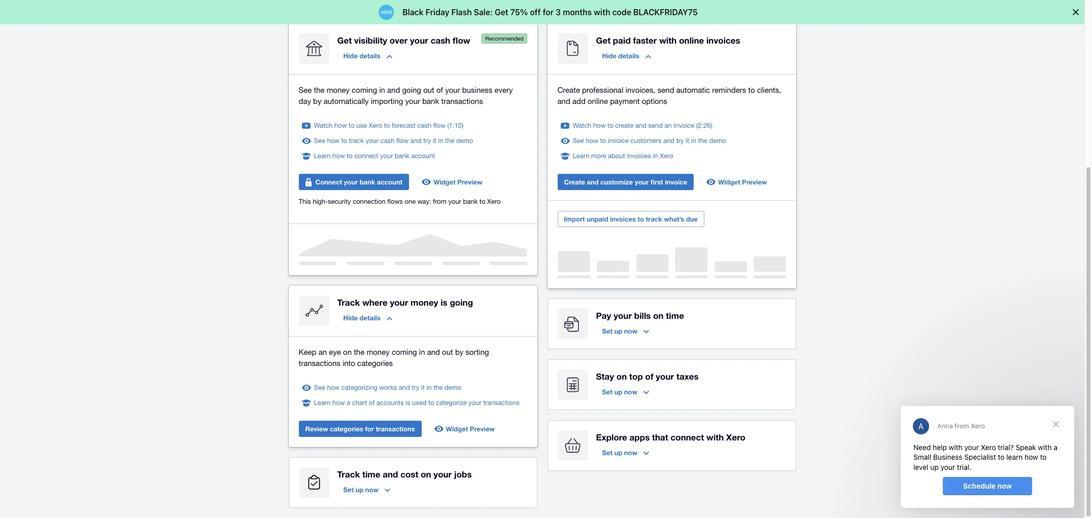 Task type: locate. For each thing, give the bounding box(es) containing it.
and inside button
[[587, 178, 599, 186]]

transactions down business
[[441, 97, 483, 106]]

and
[[387, 86, 400, 94], [558, 97, 571, 106], [636, 122, 647, 129], [411, 137, 422, 145], [664, 137, 675, 145], [587, 178, 599, 186], [427, 348, 440, 357], [399, 384, 410, 392], [383, 470, 398, 480]]

money up automatically
[[327, 86, 350, 94]]

the up into
[[354, 348, 365, 357]]

set up now button down pay your bills on time
[[596, 323, 655, 340]]

now down apps
[[624, 449, 638, 457]]

details
[[360, 52, 381, 60], [619, 52, 640, 60], [360, 314, 381, 322]]

1 horizontal spatial track
[[646, 215, 662, 223]]

1 track from the top
[[337, 298, 360, 308]]

to left clients,
[[749, 86, 755, 94]]

0 vertical spatial invoice
[[674, 122, 695, 129]]

see for see how to invoice customers and try it in the demo
[[573, 137, 584, 145]]

invoice inside see how to invoice customers and try it in the demo link
[[608, 137, 629, 145]]

0 horizontal spatial get
[[337, 35, 352, 46]]

0 horizontal spatial watch
[[314, 122, 333, 129]]

1 vertical spatial with
[[707, 433, 724, 443]]

categories
[[357, 359, 393, 368], [330, 425, 363, 434]]

learn left more
[[573, 152, 590, 160]]

2 track from the top
[[337, 470, 360, 480]]

see down add
[[573, 137, 584, 145]]

create inside button
[[564, 178, 585, 186]]

it right customers
[[686, 137, 690, 145]]

bank right from
[[463, 198, 478, 206]]

going
[[402, 86, 421, 94], [450, 298, 473, 308]]

0 vertical spatial going
[[402, 86, 421, 94]]

online right faster
[[679, 35, 704, 46]]

track inside import unpaid invoices to track what's due button
[[646, 215, 662, 223]]

track money icon image
[[299, 296, 329, 326]]

invoices up 'reminders'
[[707, 35, 741, 46]]

details down paid
[[619, 52, 640, 60]]

bank up the connection
[[360, 178, 375, 186]]

2 horizontal spatial flow
[[453, 35, 470, 46]]

1 vertical spatial track
[[646, 215, 662, 223]]

the up automatically
[[314, 86, 325, 94]]

0 horizontal spatial going
[[402, 86, 421, 94]]

0 horizontal spatial money
[[327, 86, 350, 94]]

your left jobs
[[434, 470, 452, 480]]

widget preview button for pay your bills on time
[[702, 174, 773, 190]]

time left cost
[[362, 470, 381, 480]]

see inside see the money coming in and going out of your business every day by automatically importing your bank transactions
[[299, 86, 312, 94]]

1 vertical spatial online
[[588, 97, 608, 106]]

0 vertical spatial by
[[313, 97, 322, 106]]

now down pay your bills on time
[[624, 327, 638, 336]]

watch for pay
[[573, 122, 592, 129]]

to left what's
[[638, 215, 644, 223]]

dialog
[[0, 0, 1093, 24], [901, 406, 1075, 509]]

0 horizontal spatial by
[[313, 97, 322, 106]]

1 vertical spatial connect
[[671, 433, 704, 443]]

categories inside keep an eye on the money coming in and out by sorting transactions into categories
[[357, 359, 393, 368]]

set for explore
[[602, 449, 613, 457]]

try up learn how a chart of accounts is used to categorize your transactions
[[412, 384, 419, 392]]

coming
[[352, 86, 377, 94], [392, 348, 417, 357]]

2 get from the left
[[596, 35, 611, 46]]

money inside see the money coming in and going out of your business every day by automatically importing your bank transactions
[[327, 86, 350, 94]]

0 vertical spatial invoices
[[707, 35, 741, 46]]

out
[[423, 86, 435, 94], [442, 348, 453, 357]]

0 vertical spatial is
[[441, 298, 448, 308]]

invoice left (2:26)
[[674, 122, 695, 129]]

0 vertical spatial flow
[[453, 35, 470, 46]]

set up now down pay
[[602, 327, 638, 336]]

widget preview for pay your bills on time
[[718, 178, 767, 186]]

2 vertical spatial invoice
[[665, 178, 688, 186]]

0 horizontal spatial online
[[588, 97, 608, 106]]

accounts
[[377, 400, 404, 407]]

0 vertical spatial track
[[349, 137, 364, 145]]

used
[[412, 400, 427, 407]]

connect for your
[[355, 152, 378, 160]]

hide details button down paid
[[596, 48, 657, 64]]

hide details button down where
[[337, 310, 398, 326]]

your inside button
[[635, 178, 649, 186]]

more
[[592, 152, 607, 160]]

flow
[[453, 35, 470, 46], [433, 122, 446, 129], [397, 137, 409, 145]]

1 horizontal spatial out
[[442, 348, 453, 357]]

track where your money is going
[[337, 298, 473, 308]]

account up flows at the left top of the page
[[377, 178, 403, 186]]

about
[[608, 152, 625, 160]]

invoices right unpaid
[[610, 215, 636, 223]]

1 vertical spatial by
[[455, 348, 464, 357]]

invoices,
[[626, 86, 656, 94]]

track left what's
[[646, 215, 662, 223]]

1 horizontal spatial connect
[[671, 433, 704, 443]]

2 vertical spatial cash
[[381, 137, 395, 145]]

high-
[[313, 198, 328, 206]]

to up learn how to connect your bank account
[[342, 137, 347, 145]]

up
[[615, 327, 623, 336], [615, 388, 623, 397], [615, 449, 623, 457], [356, 486, 364, 495]]

send up see how to invoice customers and try it in the demo
[[649, 122, 663, 129]]

invoice
[[674, 122, 695, 129], [608, 137, 629, 145], [665, 178, 688, 186]]

create up add
[[558, 86, 580, 94]]

time
[[666, 311, 684, 321], [362, 470, 381, 480]]

up right projects icon
[[356, 486, 364, 495]]

up for explore
[[615, 449, 623, 457]]

widget for keep an eye on the money coming in and out by sorting transactions into categories
[[434, 178, 456, 186]]

out inside keep an eye on the money coming in and out by sorting transactions into categories
[[442, 348, 453, 357]]

1 horizontal spatial of
[[437, 86, 443, 94]]

set up now down track time and cost on your jobs
[[343, 486, 379, 495]]

2 horizontal spatial of
[[646, 372, 654, 382]]

options
[[642, 97, 667, 106]]

1 vertical spatial account
[[377, 178, 403, 186]]

1 vertical spatial time
[[362, 470, 381, 480]]

works
[[379, 384, 397, 392]]

1 vertical spatial of
[[646, 372, 654, 382]]

set up now button for your
[[596, 323, 655, 340]]

to up more
[[600, 137, 606, 145]]

an left eye in the left of the page
[[319, 348, 327, 357]]

of right the "chart" at left bottom
[[369, 400, 375, 407]]

categories left for at the left
[[330, 425, 363, 434]]

cash
[[431, 35, 451, 46], [418, 122, 432, 129], [381, 137, 395, 145]]

it
[[433, 137, 436, 145], [686, 137, 690, 145], [421, 384, 425, 392]]

0 vertical spatial dialog
[[0, 0, 1093, 24]]

1 vertical spatial flow
[[433, 122, 446, 129]]

set for stay
[[602, 388, 613, 397]]

out left 'sorting'
[[442, 348, 453, 357]]

account down see how to track your cash flow and try it in the demo link
[[411, 152, 435, 160]]

set up now button down track time and cost on your jobs
[[337, 482, 397, 499]]

2 watch from the left
[[573, 122, 592, 129]]

0 horizontal spatial an
[[319, 348, 327, 357]]

2 vertical spatial flow
[[397, 137, 409, 145]]

of
[[437, 86, 443, 94], [646, 372, 654, 382], [369, 400, 375, 407]]

1 vertical spatial create
[[564, 178, 585, 186]]

set up now button down explore
[[596, 445, 655, 462]]

0 vertical spatial coming
[[352, 86, 377, 94]]

by
[[313, 97, 322, 106], [455, 348, 464, 357]]

2 horizontal spatial money
[[411, 298, 438, 308]]

cash right forecast
[[418, 122, 432, 129]]

transactions right for at the left
[[376, 425, 415, 434]]

learn how to connect your bank account
[[314, 152, 435, 160]]

money up the see how categorizing works and try it in the demo
[[367, 348, 390, 357]]

explore apps that connect with xero
[[596, 433, 746, 443]]

connect right that
[[671, 433, 704, 443]]

review
[[305, 425, 328, 434]]

hide details down where
[[343, 314, 381, 322]]

see how to track your cash flow and try it in the demo
[[314, 137, 473, 145]]

learn how a chart of accounts is used to categorize your transactions
[[314, 400, 520, 407]]

set right projects icon
[[343, 486, 354, 495]]

create
[[558, 86, 580, 94], [564, 178, 585, 186]]

apps
[[630, 433, 650, 443]]

faster
[[633, 35, 657, 46]]

your right connect
[[344, 178, 358, 186]]

learn
[[314, 152, 331, 160], [573, 152, 590, 160], [314, 400, 331, 407]]

set up now down stay
[[602, 388, 638, 397]]

1 vertical spatial track
[[337, 470, 360, 480]]

watch how to use xero to forecast cash flow (1:10) link
[[314, 121, 464, 131]]

widget
[[434, 178, 456, 186], [718, 178, 741, 186], [446, 425, 468, 434]]

0 horizontal spatial flow
[[397, 137, 409, 145]]

bank
[[422, 97, 439, 106], [395, 152, 410, 160], [360, 178, 375, 186], [463, 198, 478, 206]]

hide down paid
[[602, 52, 617, 60]]

get left paid
[[596, 35, 611, 46]]

watch for keep
[[314, 122, 333, 129]]

0 horizontal spatial is
[[406, 400, 410, 407]]

hide details button down 'visibility'
[[337, 48, 398, 64]]

1 horizontal spatial get
[[596, 35, 611, 46]]

0 horizontal spatial with
[[660, 35, 677, 46]]

hide details down paid
[[602, 52, 640, 60]]

up down pay your bills on time
[[615, 327, 623, 336]]

0 vertical spatial out
[[423, 86, 435, 94]]

1 watch from the left
[[314, 122, 333, 129]]

now down top
[[624, 388, 638, 397]]

unpaid
[[587, 215, 608, 223]]

see down keep
[[314, 384, 325, 392]]

set down explore
[[602, 449, 613, 457]]

1 horizontal spatial money
[[367, 348, 390, 357]]

send
[[658, 86, 674, 94], [649, 122, 663, 129]]

1 horizontal spatial online
[[679, 35, 704, 46]]

and down forecast
[[411, 137, 422, 145]]

0 horizontal spatial track
[[349, 137, 364, 145]]

is
[[441, 298, 448, 308], [406, 400, 410, 407]]

up down stay on top of your taxes on the bottom right of page
[[615, 388, 623, 397]]

create
[[615, 122, 634, 129]]

create for create and customize your first invoice
[[564, 178, 585, 186]]

banking icon image
[[299, 34, 329, 64]]

1 horizontal spatial by
[[455, 348, 464, 357]]

0 horizontal spatial account
[[377, 178, 403, 186]]

categories inside button
[[330, 425, 363, 434]]

see how categorizing works and try it in the demo
[[314, 384, 462, 392]]

it up used
[[421, 384, 425, 392]]

out left business
[[423, 86, 435, 94]]

try right customers
[[677, 137, 684, 145]]

and inside create professional invoices, send automatic reminders to clients, and add online payment options
[[558, 97, 571, 106]]

watch down automatically
[[314, 122, 333, 129]]

automatically
[[324, 97, 369, 106]]

and up "importing"
[[387, 86, 400, 94]]

details for get paid faster with online invoices
[[619, 52, 640, 60]]

0 horizontal spatial out
[[423, 86, 435, 94]]

your left business
[[445, 86, 460, 94]]

try
[[424, 137, 431, 145], [677, 137, 684, 145], [412, 384, 419, 392]]

invoices icon image
[[558, 34, 588, 64]]

2 vertical spatial invoices
[[610, 215, 636, 223]]

0 horizontal spatial coming
[[352, 86, 377, 94]]

an inside keep an eye on the money coming in and out by sorting transactions into categories
[[319, 348, 327, 357]]

1 horizontal spatial try
[[424, 137, 431, 145]]

reminders
[[713, 86, 746, 94]]

an up see how to invoice customers and try it in the demo
[[665, 122, 672, 129]]

0 horizontal spatial it
[[421, 384, 425, 392]]

set for pay
[[602, 327, 613, 336]]

try down watch how to use xero to forecast cash flow (1:10) link
[[424, 137, 431, 145]]

connect for with
[[671, 433, 704, 443]]

coming up works
[[392, 348, 417, 357]]

and inside see the money coming in and going out of your business every day by automatically importing your bank transactions
[[387, 86, 400, 94]]

money right where
[[411, 298, 438, 308]]

create and customize your first invoice button
[[558, 174, 694, 190]]

set down pay
[[602, 327, 613, 336]]

way:
[[418, 198, 431, 206]]

in inside keep an eye on the money coming in and out by sorting transactions into categories
[[419, 348, 425, 357]]

1 horizontal spatial watch
[[573, 122, 592, 129]]

invoice inside the create and customize your first invoice button
[[665, 178, 688, 186]]

see how to invoice customers and try it in the demo link
[[573, 136, 726, 146]]

0 vertical spatial track
[[337, 298, 360, 308]]

set up now for on
[[602, 388, 638, 397]]

1 horizontal spatial flow
[[433, 122, 446, 129]]

learn more about invoices in xero link
[[573, 151, 674, 161]]

0 vertical spatial of
[[437, 86, 443, 94]]

day
[[299, 97, 311, 106]]

your right pay
[[614, 311, 632, 321]]

0 vertical spatial money
[[327, 86, 350, 94]]

due
[[686, 215, 698, 223]]

0 vertical spatial send
[[658, 86, 674, 94]]

review categories for transactions button
[[299, 421, 422, 438]]

1 vertical spatial categories
[[330, 425, 363, 434]]

(1:10)
[[447, 122, 464, 129]]

0 vertical spatial an
[[665, 122, 672, 129]]

pay
[[596, 311, 611, 321]]

get left 'visibility'
[[337, 35, 352, 46]]

flow left the recommended icon
[[453, 35, 470, 46]]

1 horizontal spatial is
[[441, 298, 448, 308]]

the down (1:10)
[[445, 137, 455, 145]]

1 horizontal spatial coming
[[392, 348, 417, 357]]

1 vertical spatial an
[[319, 348, 327, 357]]

set up now for apps
[[602, 449, 638, 457]]

1 vertical spatial out
[[442, 348, 453, 357]]

an
[[665, 122, 672, 129], [319, 348, 327, 357]]

how
[[335, 122, 347, 129], [593, 122, 606, 129], [327, 137, 340, 145], [586, 137, 599, 145], [333, 152, 345, 160], [327, 384, 340, 392], [333, 400, 345, 407]]

widget preview button for keep an eye on the money coming in and out by sorting transactions into categories
[[417, 174, 489, 190]]

out inside see the money coming in and going out of your business every day by automatically importing your bank transactions
[[423, 86, 435, 94]]

create professional invoices, send automatic reminders to clients, and add online payment options
[[558, 86, 782, 106]]

transactions
[[441, 97, 483, 106], [299, 359, 341, 368], [484, 400, 520, 407], [376, 425, 415, 434]]

for
[[365, 425, 374, 434]]

cash right over in the top of the page
[[431, 35, 451, 46]]

set up now for your
[[602, 327, 638, 336]]

track
[[349, 137, 364, 145], [646, 215, 662, 223]]

connect
[[355, 152, 378, 160], [671, 433, 704, 443]]

taxes icon image
[[558, 370, 588, 401]]

up for stay
[[615, 388, 623, 397]]

0 vertical spatial connect
[[355, 152, 378, 160]]

1 horizontal spatial time
[[666, 311, 684, 321]]

transactions inside see the money coming in and going out of your business every day by automatically importing your bank transactions
[[441, 97, 483, 106]]

to
[[749, 86, 755, 94], [349, 122, 355, 129], [384, 122, 390, 129], [608, 122, 614, 129], [342, 137, 347, 145], [600, 137, 606, 145], [347, 152, 353, 160], [480, 198, 486, 206], [638, 215, 644, 223], [429, 400, 434, 407]]

see the money coming in and going out of your business every day by automatically importing your bank transactions
[[299, 86, 513, 106]]

send up options at the right of page
[[658, 86, 674, 94]]

1 horizontal spatial account
[[411, 152, 435, 160]]

1 vertical spatial going
[[450, 298, 473, 308]]

hide for get paid faster with online invoices
[[602, 52, 617, 60]]

invoice inside watch how to create and send an invoice (2:26) link
[[674, 122, 695, 129]]

how for track
[[327, 137, 340, 145]]

bank right "importing"
[[422, 97, 439, 106]]

2 vertical spatial money
[[367, 348, 390, 357]]

0 horizontal spatial connect
[[355, 152, 378, 160]]

your right "importing"
[[405, 97, 420, 106]]

cash down watch how to use xero to forecast cash flow (1:10) link
[[381, 137, 395, 145]]

1 vertical spatial is
[[406, 400, 410, 407]]

time right bills
[[666, 311, 684, 321]]

0 vertical spatial categories
[[357, 359, 393, 368]]

see for see how to track your cash flow and try it in the demo
[[314, 137, 325, 145]]

1 vertical spatial invoice
[[608, 137, 629, 145]]

widget preview
[[434, 178, 483, 186], [718, 178, 767, 186], [446, 425, 495, 434]]

preview
[[458, 178, 483, 186], [742, 178, 767, 186], [470, 425, 495, 434]]

get visibility over your cash flow
[[337, 35, 470, 46]]

chart
[[352, 400, 367, 407]]

up down explore
[[615, 449, 623, 457]]

learn up connect
[[314, 152, 331, 160]]

0 vertical spatial with
[[660, 35, 677, 46]]

with
[[660, 35, 677, 46], [707, 433, 724, 443]]

online down professional
[[588, 97, 608, 106]]

see up connect
[[314, 137, 325, 145]]

set up now down explore
[[602, 449, 638, 457]]

create inside create professional invoices, send automatic reminders to clients, and add online payment options
[[558, 86, 580, 94]]

where
[[362, 298, 388, 308]]

0 vertical spatial create
[[558, 86, 580, 94]]

2 vertical spatial of
[[369, 400, 375, 407]]

set up now button
[[596, 323, 655, 340], [596, 384, 655, 401], [596, 445, 655, 462], [337, 482, 397, 499]]

1 get from the left
[[337, 35, 352, 46]]

flow left (1:10)
[[433, 122, 446, 129]]

import unpaid invoices to track what's due
[[564, 215, 698, 223]]

0 vertical spatial time
[[666, 311, 684, 321]]

track
[[337, 298, 360, 308], [337, 470, 360, 480]]

1 vertical spatial coming
[[392, 348, 417, 357]]

watch down add
[[573, 122, 592, 129]]

0 vertical spatial online
[[679, 35, 704, 46]]

2 horizontal spatial try
[[677, 137, 684, 145]]

account inside button
[[377, 178, 403, 186]]

1 horizontal spatial going
[[450, 298, 473, 308]]



Task type: vqa. For each thing, say whether or not it's contained in the screenshot.
Project
no



Task type: describe. For each thing, give the bounding box(es) containing it.
your right over in the top of the page
[[410, 35, 428, 46]]

into
[[343, 359, 355, 368]]

your right from
[[449, 198, 461, 206]]

hide details for get paid faster with online invoices
[[602, 52, 640, 60]]

preview for keep an eye on the money coming in and out by sorting transactions into categories
[[458, 178, 483, 186]]

1 vertical spatial cash
[[418, 122, 432, 129]]

get paid faster with online invoices
[[596, 35, 741, 46]]

and right works
[[399, 384, 410, 392]]

hide for track where your money is going
[[343, 314, 358, 322]]

that
[[652, 433, 669, 443]]

bank down see how to track your cash flow and try it in the demo link
[[395, 152, 410, 160]]

hide down 'visibility'
[[343, 52, 358, 60]]

this
[[299, 198, 311, 206]]

watch how to create and send an invoice (2:26) link
[[573, 121, 713, 131]]

see how to track your cash flow and try it in the demo link
[[314, 136, 473, 146]]

connection
[[353, 198, 386, 206]]

sorting
[[466, 348, 489, 357]]

import unpaid invoices to track what's due button
[[558, 211, 705, 227]]

1 vertical spatial send
[[649, 122, 663, 129]]

connect your bank account
[[316, 178, 403, 186]]

learn left a
[[314, 400, 331, 407]]

on right bills
[[654, 311, 664, 321]]

to left create
[[608, 122, 614, 129]]

categorizing
[[342, 384, 378, 392]]

by inside see the money coming in and going out of your business every day by automatically importing your bank transactions
[[313, 97, 322, 106]]

preview for pay your bills on time
[[742, 178, 767, 186]]

up for track
[[356, 486, 364, 495]]

bank inside see the money coming in and going out of your business every day by automatically importing your bank transactions
[[422, 97, 439, 106]]

coming inside keep an eye on the money coming in and out by sorting transactions into categories
[[392, 348, 417, 357]]

details down 'visibility'
[[360, 52, 381, 60]]

payment
[[610, 97, 640, 106]]

going inside see the money coming in and going out of your business every day by automatically importing your bank transactions
[[402, 86, 421, 94]]

1 vertical spatial dialog
[[901, 406, 1075, 509]]

eye
[[329, 348, 341, 357]]

the up categorize
[[434, 384, 443, 392]]

a
[[347, 400, 350, 407]]

learn for pay
[[573, 152, 590, 160]]

0 vertical spatial cash
[[431, 35, 451, 46]]

1 horizontal spatial with
[[707, 433, 724, 443]]

your up learn how to connect your bank account
[[366, 137, 379, 145]]

set up now button for on
[[596, 384, 655, 401]]

stay
[[596, 372, 614, 382]]

see how categorizing works and try it in the demo link
[[314, 383, 462, 393]]

now for apps
[[624, 449, 638, 457]]

the inside keep an eye on the money coming in and out by sorting transactions into categories
[[354, 348, 365, 357]]

now for time
[[365, 486, 379, 495]]

to inside button
[[638, 215, 644, 223]]

to up see how to track your cash flow and try it in the demo
[[384, 122, 390, 129]]

1 vertical spatial invoices
[[627, 152, 651, 160]]

visibility
[[354, 35, 387, 46]]

transactions inside button
[[376, 425, 415, 434]]

widget preview for keep an eye on the money coming in and out by sorting transactions into categories
[[434, 178, 483, 186]]

track for track where your money is going
[[337, 298, 360, 308]]

watch how to use xero to forecast cash flow (1:10)
[[314, 122, 464, 129]]

bills
[[635, 311, 651, 321]]

invoices inside button
[[610, 215, 636, 223]]

0 vertical spatial account
[[411, 152, 435, 160]]

track inside see how to track your cash flow and try it in the demo link
[[349, 137, 364, 145]]

how for create
[[593, 122, 606, 129]]

first
[[651, 178, 663, 186]]

categorize
[[436, 400, 467, 407]]

top
[[630, 372, 643, 382]]

import
[[564, 215, 585, 223]]

importing
[[371, 97, 403, 106]]

and up customers
[[636, 122, 647, 129]]

demo down (1:10)
[[456, 137, 473, 145]]

customize
[[601, 178, 633, 186]]

bank inside button
[[360, 178, 375, 186]]

hide details button for get paid faster with online invoices
[[596, 48, 657, 64]]

to left use
[[349, 122, 355, 129]]

track for track time and cost on your jobs
[[337, 470, 360, 480]]

now for your
[[624, 327, 638, 336]]

0 horizontal spatial of
[[369, 400, 375, 407]]

see for see how categorizing works and try it in the demo
[[314, 384, 325, 392]]

what's
[[664, 215, 685, 223]]

watch how to create and send an invoice (2:26)
[[573, 122, 713, 129]]

by inside keep an eye on the money coming in and out by sorting transactions into categories
[[455, 348, 464, 357]]

to up connect your bank account button
[[347, 152, 353, 160]]

learn for keep
[[314, 152, 331, 160]]

set for track
[[343, 486, 354, 495]]

over
[[390, 35, 408, 46]]

2 horizontal spatial it
[[686, 137, 690, 145]]

review categories for transactions
[[305, 425, 415, 434]]

learn how a chart of accounts is used to categorize your transactions link
[[314, 399, 520, 409]]

widget for pay your bills on time
[[718, 178, 741, 186]]

on left top
[[617, 372, 627, 382]]

projects icon image
[[299, 468, 329, 499]]

get for get paid faster with online invoices
[[596, 35, 611, 46]]

money inside keep an eye on the money coming in and out by sorting transactions into categories
[[367, 348, 390, 357]]

and left cost
[[383, 470, 398, 480]]

keep an eye on the money coming in and out by sorting transactions into categories
[[299, 348, 489, 368]]

set up now button for apps
[[596, 445, 655, 462]]

this high-security connection flows one way: from your bank to xero
[[299, 198, 501, 206]]

set up now button for time
[[337, 482, 397, 499]]

forecast
[[392, 122, 416, 129]]

cost
[[401, 470, 419, 480]]

banking preview line graph image
[[299, 235, 527, 266]]

demo down (2:26)
[[709, 137, 726, 145]]

recommended icon image
[[482, 34, 527, 44]]

pay your bills on time
[[596, 311, 684, 321]]

1 vertical spatial money
[[411, 298, 438, 308]]

transactions inside keep an eye on the money coming in and out by sorting transactions into categories
[[299, 359, 341, 368]]

connect
[[316, 178, 342, 186]]

how for invoice
[[586, 137, 599, 145]]

1 horizontal spatial an
[[665, 122, 672, 129]]

send inside create professional invoices, send automatic reminders to clients, and add online payment options
[[658, 86, 674, 94]]

hide details down 'visibility'
[[343, 52, 381, 60]]

details for track where your money is going
[[360, 314, 381, 322]]

now for on
[[624, 388, 638, 397]]

demo up categorize
[[445, 384, 462, 392]]

hide details for track where your money is going
[[343, 314, 381, 322]]

see how to invoice customers and try it in the demo
[[573, 137, 726, 145]]

in inside see the money coming in and going out of your business every day by automatically importing your bank transactions
[[379, 86, 385, 94]]

(2:26)
[[697, 122, 713, 129]]

one
[[405, 198, 416, 206]]

the inside see the money coming in and going out of your business every day by automatically importing your bank transactions
[[314, 86, 325, 94]]

professional
[[582, 86, 624, 94]]

customers
[[631, 137, 662, 145]]

clients,
[[757, 86, 782, 94]]

add
[[573, 97, 586, 106]]

and inside keep an eye on the money coming in and out by sorting transactions into categories
[[427, 348, 440, 357]]

on right cost
[[421, 470, 431, 480]]

stay on top of your taxes
[[596, 372, 699, 382]]

your right where
[[390, 298, 408, 308]]

paid
[[613, 35, 631, 46]]

connect your bank account button
[[299, 174, 409, 190]]

get for get visibility over your cash flow
[[337, 35, 352, 46]]

transactions right categorize
[[484, 400, 520, 407]]

to right used
[[429, 400, 434, 407]]

on inside keep an eye on the money coming in and out by sorting transactions into categories
[[343, 348, 352, 357]]

business
[[462, 86, 493, 94]]

set up now for time
[[343, 486, 379, 495]]

from
[[433, 198, 447, 206]]

track time and cost on your jobs
[[337, 470, 472, 480]]

your down see how to track your cash flow and try it in the demo link
[[380, 152, 393, 160]]

0 horizontal spatial time
[[362, 470, 381, 480]]

see for see the money coming in and going out of your business every day by automatically importing your bank transactions
[[299, 86, 312, 94]]

how for chart
[[333, 400, 345, 407]]

your left taxes
[[656, 372, 674, 382]]

coming inside see the money coming in and going out of your business every day by automatically importing your bank transactions
[[352, 86, 377, 94]]

to right from
[[480, 198, 486, 206]]

add-ons icon image
[[558, 431, 588, 462]]

online inside create professional invoices, send automatic reminders to clients, and add online payment options
[[588, 97, 608, 106]]

security
[[328, 198, 351, 206]]

learn how to connect your bank account link
[[314, 151, 435, 161]]

and right customers
[[664, 137, 675, 145]]

1 horizontal spatial it
[[433, 137, 436, 145]]

taxes
[[677, 372, 699, 382]]

up for pay
[[615, 327, 623, 336]]

flows
[[388, 198, 403, 206]]

how for connect
[[333, 152, 345, 160]]

use
[[357, 122, 367, 129]]

bills icon image
[[558, 309, 588, 340]]

your inside button
[[344, 178, 358, 186]]

create and customize your first invoice
[[564, 178, 688, 186]]

the down (2:26)
[[698, 137, 708, 145]]

keep
[[299, 348, 317, 357]]

how for works
[[327, 384, 340, 392]]

to inside create professional invoices, send automatic reminders to clients, and add online payment options
[[749, 86, 755, 94]]

every
[[495, 86, 513, 94]]

how for use
[[335, 122, 347, 129]]

invoices preview bar graph image
[[558, 248, 786, 279]]

automatic
[[677, 86, 710, 94]]

0 horizontal spatial try
[[412, 384, 419, 392]]

create for create professional invoices, send automatic reminders to clients, and add online payment options
[[558, 86, 580, 94]]

learn more about invoices in xero
[[573, 152, 674, 160]]

jobs
[[454, 470, 472, 480]]

hide details button for track where your money is going
[[337, 310, 398, 326]]

your right categorize
[[469, 400, 482, 407]]

explore
[[596, 433, 627, 443]]

of inside see the money coming in and going out of your business every day by automatically importing your bank transactions
[[437, 86, 443, 94]]



